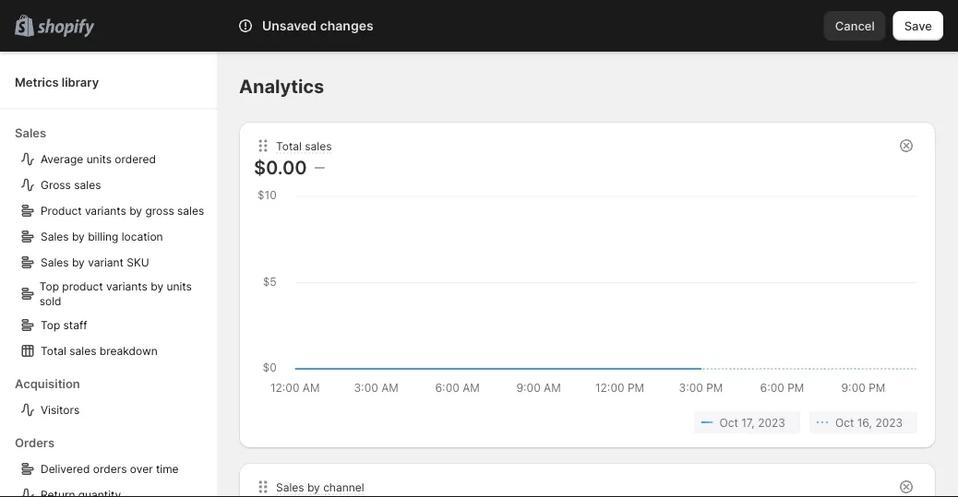 Task type: locate. For each thing, give the bounding box(es) containing it.
by left billing
[[72, 230, 85, 243]]

sales up average
[[15, 126, 46, 140]]

1 vertical spatial variants
[[106, 280, 148, 293]]

0 vertical spatial sales
[[74, 178, 101, 192]]

1 vertical spatial top
[[41, 319, 60, 332]]

changes
[[320, 18, 374, 34]]

top up 'sold'
[[39, 280, 59, 293]]

1 vertical spatial sales
[[177, 204, 204, 217]]

variants up billing
[[85, 204, 126, 217]]

sales
[[74, 178, 101, 192], [177, 204, 204, 217], [69, 344, 96, 358]]

units down sales by variant sku button
[[167, 280, 192, 293]]

delivered orders over time
[[41, 463, 179, 476]]

0 vertical spatial units
[[86, 152, 112, 166]]

top product variants by units sold button
[[15, 276, 210, 313]]

sales by variant sku button
[[15, 250, 210, 276]]

2 vertical spatial sales
[[41, 256, 69, 269]]

product
[[41, 204, 82, 217]]

top down 'sold'
[[41, 319, 60, 332]]

0 vertical spatial sales
[[15, 126, 46, 140]]

by inside top product variants by units sold
[[151, 280, 164, 293]]

units
[[86, 152, 112, 166], [167, 280, 192, 293]]

sales down "average units ordered"
[[74, 178, 101, 192]]

product variants by gross sales button
[[15, 198, 210, 224]]

ordered
[[115, 152, 156, 166]]

1 vertical spatial sales
[[41, 230, 69, 243]]

metrics
[[15, 75, 59, 89]]

top inside button
[[41, 319, 60, 332]]

sales
[[15, 126, 46, 140], [41, 230, 69, 243], [41, 256, 69, 269]]

average
[[41, 152, 83, 166]]

total
[[41, 344, 66, 358]]

1 horizontal spatial units
[[167, 280, 192, 293]]

top product variants by units sold
[[39, 280, 192, 308]]

gross sales
[[41, 178, 101, 192]]

1 vertical spatial units
[[167, 280, 192, 293]]

top
[[39, 280, 59, 293], [41, 319, 60, 332]]

sales by variant sku
[[41, 256, 149, 269]]

product variants by gross sales
[[41, 204, 204, 217]]

sales down staff
[[69, 344, 96, 358]]

orders
[[93, 463, 127, 476]]

by
[[129, 204, 142, 217], [72, 230, 85, 243], [72, 256, 85, 269], [151, 280, 164, 293]]

save button
[[894, 11, 944, 41]]

2 vertical spatial sales
[[69, 344, 96, 358]]

acquisition
[[15, 377, 80, 391]]

no change image
[[315, 161, 325, 175]]

metrics library
[[15, 75, 99, 89]]

0 vertical spatial variants
[[85, 204, 126, 217]]

gross
[[145, 204, 174, 217]]

variants
[[85, 204, 126, 217], [106, 280, 148, 293]]

gross
[[41, 178, 71, 192]]

top inside top product variants by units sold
[[39, 280, 59, 293]]

sales right gross
[[177, 204, 204, 217]]

0 horizontal spatial units
[[86, 152, 112, 166]]

0 vertical spatial top
[[39, 280, 59, 293]]

acquisition menu
[[15, 364, 210, 423]]

sales up product
[[41, 256, 69, 269]]

save
[[905, 18, 933, 33]]

sales for sales by billing location
[[41, 230, 69, 243]]

by down sales by variant sku button
[[151, 280, 164, 293]]

over
[[130, 463, 153, 476]]

units inside top product variants by units sold
[[167, 280, 192, 293]]

units up gross sales button
[[86, 152, 112, 166]]

sales down 'product'
[[41, 230, 69, 243]]

staff
[[63, 319, 87, 332]]

variants down sku
[[106, 280, 148, 293]]



Task type: describe. For each thing, give the bounding box(es) containing it.
sku
[[127, 256, 149, 269]]

visitors
[[41, 403, 80, 417]]

unsaved
[[262, 18, 317, 34]]

delivered orders over time button
[[15, 457, 210, 482]]

breakdown
[[100, 344, 158, 358]]

sales for sales
[[15, 126, 46, 140]]

variants inside product variants by gross sales button
[[85, 204, 126, 217]]

by left gross
[[129, 204, 142, 217]]

delivered
[[41, 463, 90, 476]]

billing
[[88, 230, 119, 243]]

sales for sales by variant sku
[[41, 256, 69, 269]]

visitors button
[[15, 397, 210, 423]]

total sales breakdown
[[41, 344, 158, 358]]

sales for total sales breakdown
[[69, 344, 96, 358]]

sales by billing location button
[[15, 224, 210, 250]]

cancel
[[835, 18, 875, 33]]

sales by billing location
[[41, 230, 163, 243]]

cancel button
[[824, 11, 886, 41]]

sales menu
[[15, 113, 210, 364]]

top for top product variants by units sold
[[39, 280, 59, 293]]

top staff
[[41, 319, 87, 332]]

by up product
[[72, 256, 85, 269]]

sold
[[39, 295, 61, 308]]

orders
[[15, 436, 55, 451]]

sales for gross sales
[[74, 178, 101, 192]]

unsaved changes
[[262, 18, 374, 34]]

top for top staff
[[41, 319, 60, 332]]

top staff button
[[15, 313, 210, 338]]

variant
[[88, 256, 124, 269]]

orders menu
[[15, 423, 210, 498]]

analytics
[[239, 75, 324, 98]]

library
[[62, 75, 99, 89]]

time
[[156, 463, 179, 476]]

location
[[122, 230, 163, 243]]

variants inside top product variants by units sold
[[106, 280, 148, 293]]

gross sales button
[[15, 172, 210, 198]]

total sales breakdown button
[[15, 338, 210, 364]]

average units ordered
[[41, 152, 156, 166]]

average units ordered button
[[15, 146, 210, 172]]

product
[[62, 280, 103, 293]]



Task type: vqa. For each thing, say whether or not it's contained in the screenshot.
TOP
yes



